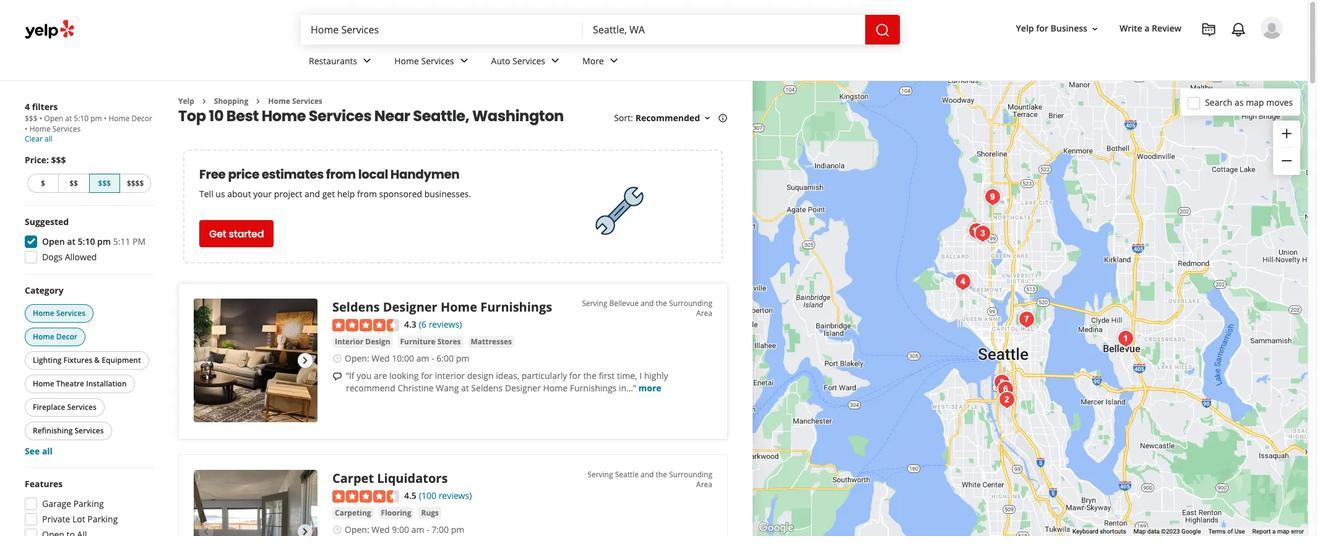 Task type: vqa. For each thing, say whether or not it's contained in the screenshot.
Seldens Designer Home Furnishings
yes



Task type: describe. For each thing, give the bounding box(es) containing it.
pm inside 4 filters $$$ • open at 5:10 pm • home decor • home services clear all
[[91, 113, 102, 124]]

group containing suggested
[[21, 216, 154, 268]]

surrounding for carpet liquidators
[[669, 470, 713, 481]]

business
[[1051, 23, 1088, 34]]

seattle,
[[413, 106, 470, 127]]

next image for seldens
[[298, 354, 313, 369]]

google image
[[756, 521, 797, 537]]

open: for seldens
[[345, 353, 370, 365]]

moves
[[1267, 96, 1294, 108]]

wed for liquidators
[[372, 525, 390, 536]]

0 vertical spatial parking
[[73, 499, 104, 510]]

flooring link
[[379, 508, 414, 520]]

surrounding for seldens designer home furnishings
[[669, 299, 713, 309]]

stores
[[438, 337, 461, 347]]

24 chevron down v2 image for home services
[[457, 54, 472, 68]]

1 vertical spatial $$$
[[51, 154, 66, 166]]

fireplace services button
[[25, 399, 105, 417]]

recommended button
[[636, 112, 713, 124]]

seldens designer home furnishings link
[[333, 299, 553, 316]]

serving for seldens designer home furnishings
[[582, 299, 608, 309]]

decor inside button
[[56, 332, 77, 342]]

particularly
[[522, 370, 567, 382]]

services left "near" on the top left of page
[[309, 106, 372, 127]]

rugs button
[[419, 508, 442, 520]]

interior design link
[[333, 336, 393, 349]]

more link
[[639, 383, 662, 395]]

zoom out image
[[1280, 154, 1295, 169]]

5:10 inside 4 filters $$$ • open at 5:10 pm • home decor • home services clear all
[[74, 113, 89, 124]]

0 horizontal spatial •
[[25, 124, 28, 134]]

report
[[1253, 529, 1272, 536]]

see all button
[[25, 446, 53, 458]]

$$
[[70, 178, 78, 189]]

map
[[1134, 529, 1147, 536]]

Find text field
[[311, 23, 573, 37]]

dogs allowed
[[42, 251, 97, 263]]

seldens designer home furnishings image
[[194, 299, 318, 423]]

home decor
[[33, 332, 77, 342]]

2 horizontal spatial •
[[104, 113, 107, 124]]

flooring button
[[379, 508, 414, 520]]

report a map error link
[[1253, 529, 1305, 536]]

services down home theatre installation button
[[67, 403, 96, 413]]

at inside 4 filters $$$ • open at 5:10 pm • home decor • home services clear all
[[65, 113, 72, 124]]

group containing features
[[21, 479, 154, 537]]

(100 reviews) link
[[419, 490, 472, 503]]

lighting fixtures & equipment button
[[25, 352, 149, 370]]

price: $$$
[[25, 154, 66, 166]]

keyboard
[[1073, 529, 1099, 536]]

best
[[227, 106, 259, 127]]

home inside "if you are looking for interior design ideas, particularly for the first time, i highly recommend christine wang at seldens designer home furnishings in…"
[[543, 383, 568, 395]]

the for carpet liquidators
[[656, 470, 668, 481]]

washington
[[472, 106, 564, 127]]

mattresses
[[471, 337, 512, 347]]

seldens designer home furnishings image
[[1114, 327, 1139, 352]]

16 chevron down v2 image
[[1091, 24, 1101, 34]]

$$$ inside 4 filters $$$ • open at 5:10 pm • home decor • home services clear all
[[25, 113, 38, 124]]

sponsored
[[379, 189, 422, 200]]

reviews) for designer
[[429, 319, 462, 331]]

fireplace services
[[33, 403, 96, 413]]

help
[[337, 189, 355, 200]]

1 horizontal spatial •
[[39, 113, 42, 124]]

bellevue
[[610, 299, 639, 309]]

services down restaurants
[[292, 96, 323, 107]]

home theatre installation
[[33, 379, 127, 390]]

6:00
[[437, 353, 454, 365]]

tell
[[199, 189, 213, 200]]

fixtures
[[64, 355, 92, 366]]

rugs
[[421, 509, 439, 519]]

open at 5:10 pm 5:11 pm
[[42, 236, 146, 248]]

reviews) for liquidators
[[439, 491, 472, 503]]

write a review
[[1120, 23, 1182, 34]]

top
[[178, 106, 206, 127]]

none field find
[[311, 23, 573, 37]]

24 chevron down v2 image for auto services
[[548, 54, 563, 68]]

furniture stores button
[[398, 336, 464, 349]]

5:11
[[113, 236, 130, 248]]

am for designer
[[417, 353, 430, 365]]

am for liquidators
[[412, 525, 425, 536]]

luxe lighting company image
[[971, 222, 996, 246]]

home services for home services button
[[33, 308, 85, 319]]

1 vertical spatial home services link
[[268, 96, 323, 107]]

- for liquidators
[[427, 525, 430, 536]]

highly
[[645, 370, 669, 382]]

report a map error
[[1253, 529, 1305, 536]]

serving bellevue and the surrounding area
[[582, 299, 713, 319]]

$
[[41, 178, 45, 189]]

home inside button
[[33, 332, 54, 342]]

restaurants link
[[299, 45, 385, 81]]

open: wed 9:00 am - 7:00 pm
[[345, 525, 465, 536]]

0 vertical spatial home services link
[[385, 45, 482, 81]]

4.5 link
[[404, 490, 417, 503]]

1 horizontal spatial carpet liquidators image
[[995, 388, 1020, 413]]

refinishing services button
[[25, 422, 112, 441]]

estimates
[[262, 166, 324, 184]]

handymen
[[391, 166, 460, 184]]

furniture stores
[[400, 337, 461, 347]]

1 vertical spatial carpet liquidators image
[[194, 471, 318, 537]]

1 vertical spatial parking
[[87, 514, 118, 526]]

carpeting button
[[333, 508, 374, 520]]

sort:
[[614, 112, 633, 124]]

serving for carpet liquidators
[[588, 470, 613, 481]]

map for error
[[1278, 529, 1290, 536]]

pm right 7:00
[[451, 525, 465, 536]]

project
[[274, 189, 303, 200]]

0 horizontal spatial furnishings
[[481, 299, 553, 316]]

for inside "button"
[[1037, 23, 1049, 34]]

1 vertical spatial all
[[42, 446, 53, 458]]

map for moves
[[1247, 96, 1265, 108]]

equipment
[[102, 355, 141, 366]]

i
[[640, 370, 642, 382]]

zoom in image
[[1280, 126, 1295, 141]]

started
[[229, 227, 264, 241]]

furnishings inside "if you are looking for interior design ideas, particularly for the first time, i highly recommend christine wang at seldens designer home furnishings in…"
[[570, 383, 617, 395]]

lot
[[72, 514, 85, 526]]

christine
[[398, 383, 434, 395]]

projects image
[[1202, 22, 1217, 37]]

carpet liquidators link
[[333, 471, 448, 488]]

open inside 4 filters $$$ • open at 5:10 pm • home decor • home services clear all
[[44, 113, 63, 124]]

previous image for seldens designer home furnishings
[[199, 354, 214, 369]]

designer inside "if you are looking for interior design ideas, particularly for the first time, i highly recommend christine wang at seldens designer home furnishings in…"
[[505, 383, 541, 395]]

$ button
[[27, 174, 58, 193]]

1 horizontal spatial for
[[570, 370, 581, 382]]

a for report
[[1273, 529, 1277, 536]]

zapffe silversmiths image
[[981, 185, 1005, 210]]

error
[[1292, 529, 1305, 536]]

yelp for yelp link
[[178, 96, 194, 107]]

seattle
[[615, 470, 639, 481]]

user actions element
[[1007, 15, 1301, 92]]

yelp for yelp for business
[[1017, 23, 1035, 34]]

keyboard shortcuts
[[1073, 529, 1127, 536]]

at inside group
[[67, 236, 76, 248]]

16 chevron right v2 image for shopping
[[199, 96, 209, 106]]

16 speech v2 image
[[333, 372, 342, 382]]

open: wed 10:00 am - 6:00 pm
[[345, 353, 470, 365]]

pm inside group
[[97, 236, 111, 248]]

open: for carpet
[[345, 525, 370, 536]]

16 clock v2 image
[[333, 526, 342, 536]]

as
[[1235, 96, 1244, 108]]

16 info v2 image
[[718, 113, 728, 123]]

1 vertical spatial 5:10
[[78, 236, 95, 248]]

kerf design image
[[951, 270, 976, 295]]

terms
[[1209, 529, 1227, 536]]

1 horizontal spatial home services
[[268, 96, 323, 107]]

map data ©2023 google
[[1134, 529, 1202, 536]]

data
[[1148, 529, 1160, 536]]

yelp link
[[178, 96, 194, 107]]

all inside 4 filters $$$ • open at 5:10 pm • home decor • home services clear all
[[45, 134, 53, 144]]

refinishing services
[[33, 426, 104, 437]]

area for carpet liquidators
[[697, 480, 713, 491]]

clear all link
[[25, 134, 53, 144]]

carpeting
[[335, 509, 371, 519]]

decor inside 4 filters $$$ • open at 5:10 pm • home decor • home services clear all
[[132, 113, 152, 124]]

see all
[[25, 446, 53, 458]]



Task type: locate. For each thing, give the bounding box(es) containing it.
16 clock v2 image
[[333, 354, 342, 364]]

rejuvenation image
[[990, 371, 1015, 396]]

serving inside serving bellevue and the surrounding area
[[582, 299, 608, 309]]

-
[[432, 353, 435, 365], [427, 525, 430, 536]]

open: down interior design button
[[345, 353, 370, 365]]

decor left top
[[132, 113, 152, 124]]

16 chevron right v2 image right shopping
[[253, 96, 263, 106]]

the left first
[[584, 370, 597, 382]]

0 horizontal spatial from
[[326, 166, 356, 184]]

0 vertical spatial surrounding
[[669, 299, 713, 309]]

features
[[25, 479, 63, 491]]

home inside the business categories element
[[395, 55, 419, 67]]

$$$ down 4
[[25, 113, 38, 124]]

4.3 star rating image
[[333, 320, 399, 332]]

next image
[[298, 354, 313, 369], [298, 525, 313, 537]]

1 horizontal spatial yelp
[[1017, 23, 1035, 34]]

shortcuts
[[1101, 529, 1127, 536]]

0 vertical spatial carpet liquidators image
[[995, 388, 1020, 413]]

0 horizontal spatial map
[[1247, 96, 1265, 108]]

decor down home services button
[[56, 332, 77, 342]]

$$$$
[[127, 178, 144, 189]]

you
[[357, 370, 372, 382]]

seldens inside "if you are looking for interior design ideas, particularly for the first time, i highly recommend christine wang at seldens designer home furnishings in…"
[[472, 383, 503, 395]]

2 24 chevron down v2 image from the left
[[548, 54, 563, 68]]

all right see at the bottom of page
[[42, 446, 53, 458]]

reviews) right (100
[[439, 491, 472, 503]]

1 horizontal spatial seldens
[[472, 383, 503, 395]]

0 vertical spatial and
[[305, 189, 320, 200]]

top 10 best home services near seattle, washington
[[178, 106, 564, 127]]

24 chevron down v2 image inside more link
[[607, 54, 622, 68]]

•
[[39, 113, 42, 124], [104, 113, 107, 124], [25, 124, 28, 134]]

the inside "if you are looking for interior design ideas, particularly for the first time, i highly recommend christine wang at seldens designer home furnishings in…"
[[584, 370, 597, 382]]

and inside serving seattle and the surrounding area
[[641, 470, 654, 481]]

24 chevron down v2 image for more
[[607, 54, 622, 68]]

(100
[[419, 491, 437, 503]]

google
[[1182, 529, 1202, 536]]

surrounding inside serving seattle and the surrounding area
[[669, 470, 713, 481]]

- left 6:00
[[432, 353, 435, 365]]

• down filters
[[39, 113, 42, 124]]

2 none field from the left
[[593, 23, 856, 37]]

2 horizontal spatial home services
[[395, 55, 454, 67]]

shopping
[[214, 96, 249, 107]]

a right write
[[1145, 23, 1150, 34]]

home services up home decor
[[33, 308, 85, 319]]

"if you are looking for interior design ideas, particularly for the first time, i highly recommend christine wang at seldens designer home furnishings in…"
[[346, 370, 669, 395]]

1 previous image from the top
[[199, 354, 214, 369]]

0 vertical spatial next image
[[298, 354, 313, 369]]

area inside serving seattle and the surrounding area
[[697, 480, 713, 491]]

0 vertical spatial $$$
[[25, 113, 38, 124]]

2 vertical spatial and
[[641, 470, 654, 481]]

24 chevron down v2 image left auto
[[457, 54, 472, 68]]

4 filters $$$ • open at 5:10 pm • home decor • home services clear all
[[25, 101, 152, 144]]

free price estimates from local handymen tell us about your project and get help from sponsored businesses.
[[199, 166, 471, 200]]

0 horizontal spatial seldens
[[333, 299, 380, 316]]

open: down the carpeting link
[[345, 525, 370, 536]]

- left 7:00
[[427, 525, 430, 536]]

are
[[374, 370, 387, 382]]

at inside "if you are looking for interior design ideas, particularly for the first time, i highly recommend christine wang at seldens designer home furnishings in…"
[[461, 383, 469, 395]]

None field
[[311, 23, 573, 37], [593, 23, 856, 37]]

0 vertical spatial wed
[[372, 353, 390, 365]]

1 horizontal spatial $$$
[[51, 154, 66, 166]]

3 24 chevron down v2 image from the left
[[607, 54, 622, 68]]

0 vertical spatial decor
[[132, 113, 152, 124]]

services up home decor
[[56, 308, 85, 319]]

serving
[[582, 299, 608, 309], [588, 470, 613, 481]]

the right seattle
[[656, 470, 668, 481]]

0 vertical spatial at
[[65, 113, 72, 124]]

0 horizontal spatial decor
[[56, 332, 77, 342]]

filters
[[32, 101, 58, 113]]

0 horizontal spatial home services link
[[268, 96, 323, 107]]

design
[[366, 337, 391, 347]]

0 vertical spatial the
[[656, 299, 668, 309]]

wed down "design"
[[372, 353, 390, 365]]

furnishings
[[481, 299, 553, 316], [570, 383, 617, 395]]

write
[[1120, 23, 1143, 34]]

a for write
[[1145, 23, 1150, 34]]

use
[[1235, 529, 1246, 536]]

the
[[656, 299, 668, 309], [584, 370, 597, 382], [656, 470, 668, 481]]

0 vertical spatial am
[[417, 353, 430, 365]]

and left get
[[305, 189, 320, 200]]

furnishings down first
[[570, 383, 617, 395]]

0 vertical spatial designer
[[383, 299, 438, 316]]

group containing category
[[22, 285, 154, 458]]

1 surrounding from the top
[[669, 299, 713, 309]]

map right as
[[1247, 96, 1265, 108]]

24 chevron down v2 image right auto services
[[548, 54, 563, 68]]

0 vertical spatial reviews)
[[429, 319, 462, 331]]

1 vertical spatial and
[[641, 299, 654, 309]]

first
[[599, 370, 615, 382]]

services down find field
[[421, 55, 454, 67]]

next image for carpet
[[298, 525, 313, 537]]

nolan p. image
[[1262, 17, 1284, 39]]

open up dogs
[[42, 236, 65, 248]]

yelp inside "button"
[[1017, 23, 1035, 34]]

area inside serving bellevue and the surrounding area
[[697, 309, 713, 319]]

2 vertical spatial $$$
[[98, 178, 111, 189]]

furnishings up mattresses
[[481, 299, 553, 316]]

1 vertical spatial am
[[412, 525, 425, 536]]

home services for home services link to the top
[[395, 55, 454, 67]]

at
[[65, 113, 72, 124], [67, 236, 76, 248], [461, 383, 469, 395]]

and inside serving bellevue and the surrounding area
[[641, 299, 654, 309]]

1 horizontal spatial 24 chevron down v2 image
[[548, 54, 563, 68]]

0 horizontal spatial designer
[[383, 299, 438, 316]]

1 horizontal spatial decor
[[132, 113, 152, 124]]

none field the near
[[593, 23, 856, 37]]

0 horizontal spatial none field
[[311, 23, 573, 37]]

0 horizontal spatial 24 chevron down v2 image
[[457, 54, 472, 68]]

get
[[322, 189, 335, 200]]

yelp left business
[[1017, 23, 1035, 34]]

1 vertical spatial designer
[[505, 383, 541, 395]]

terms of use
[[1209, 529, 1246, 536]]

interior design button
[[333, 336, 393, 349]]

24 chevron down v2 image
[[360, 54, 375, 68]]

map region
[[677, 0, 1311, 537]]

©2023
[[1162, 529, 1181, 536]]

0 vertical spatial open
[[44, 113, 63, 124]]

search as map moves
[[1206, 96, 1294, 108]]

a
[[1145, 23, 1150, 34], [1273, 529, 1277, 536]]

services down fireplace services button
[[75, 426, 104, 437]]

surrounding
[[669, 299, 713, 309], [669, 470, 713, 481]]

0 horizontal spatial 16 chevron right v2 image
[[199, 96, 209, 106]]

home services inside button
[[33, 308, 85, 319]]

free
[[199, 166, 226, 184]]

yelp left 10
[[178, 96, 194, 107]]

1 slideshow element from the top
[[194, 299, 318, 423]]

0 vertical spatial furnishings
[[481, 299, 553, 316]]

1 next image from the top
[[298, 354, 313, 369]]

0 vertical spatial seldens
[[333, 299, 380, 316]]

from down "local"
[[357, 189, 377, 200]]

0 vertical spatial all
[[45, 134, 53, 144]]

1 vertical spatial yelp
[[178, 96, 194, 107]]

wed left the "9:00"
[[372, 525, 390, 536]]

24 chevron down v2 image inside the auto services link
[[548, 54, 563, 68]]

group
[[1274, 121, 1301, 175], [21, 216, 154, 268], [22, 285, 154, 458], [21, 479, 154, 537]]

(100 reviews)
[[419, 491, 472, 503]]

and for seldens designer home furnishings
[[641, 299, 654, 309]]

lighting
[[33, 355, 62, 366]]

1 vertical spatial furnishings
[[570, 383, 617, 395]]

1 vertical spatial open
[[42, 236, 65, 248]]

local
[[358, 166, 388, 184]]

us
[[216, 189, 225, 200]]

0 vertical spatial serving
[[582, 299, 608, 309]]

2 next image from the top
[[298, 525, 313, 537]]

2 horizontal spatial 24 chevron down v2 image
[[607, 54, 622, 68]]

notifications image
[[1232, 22, 1247, 37]]

and right seattle
[[641, 470, 654, 481]]

price:
[[25, 154, 49, 166]]

0 vertical spatial from
[[326, 166, 356, 184]]

1 horizontal spatial none field
[[593, 23, 856, 37]]

1 vertical spatial reviews)
[[439, 491, 472, 503]]

slideshow element for seldens
[[194, 299, 318, 423]]

1 horizontal spatial designer
[[505, 383, 541, 395]]

1 vertical spatial previous image
[[199, 525, 214, 537]]

0 horizontal spatial for
[[421, 370, 433, 382]]

- for designer
[[432, 353, 435, 365]]

2 horizontal spatial for
[[1037, 23, 1049, 34]]

2 vertical spatial the
[[656, 470, 668, 481]]

your
[[253, 189, 272, 200]]

home services link right best
[[268, 96, 323, 107]]

None search field
[[301, 15, 903, 45]]

terms of use link
[[1209, 529, 1246, 536]]

write a review link
[[1115, 18, 1187, 40]]

0 horizontal spatial -
[[427, 525, 430, 536]]

interior
[[435, 370, 465, 382]]

serving left bellevue
[[582, 299, 608, 309]]

2 area from the top
[[697, 480, 713, 491]]

2 open: from the top
[[345, 525, 370, 536]]

and for carpet liquidators
[[641, 470, 654, 481]]

0 vertical spatial slideshow element
[[194, 299, 318, 423]]

home decor button
[[25, 328, 85, 347]]

dogs
[[42, 251, 63, 263]]

9:00
[[392, 525, 409, 536]]

the right bellevue
[[656, 299, 668, 309]]

0 horizontal spatial a
[[1145, 23, 1150, 34]]

the for seldens designer home furnishings
[[656, 299, 668, 309]]

1 vertical spatial open:
[[345, 525, 370, 536]]

1 vertical spatial surrounding
[[669, 470, 713, 481]]

2 previous image from the top
[[199, 525, 214, 537]]

0 vertical spatial yelp
[[1017, 23, 1035, 34]]

tirto furniture image
[[1015, 308, 1040, 333]]

0 horizontal spatial $$$
[[25, 113, 38, 124]]

reviews) up stores at the left bottom of the page
[[429, 319, 462, 331]]

1 horizontal spatial home services link
[[385, 45, 482, 81]]

1 vertical spatial map
[[1278, 529, 1290, 536]]

pm right 6:00
[[456, 353, 470, 365]]

1 horizontal spatial map
[[1278, 529, 1290, 536]]

parking right lot
[[87, 514, 118, 526]]

pm up price: $$$ group
[[91, 113, 102, 124]]

slideshow element for carpet
[[194, 471, 318, 537]]

auto services link
[[482, 45, 573, 81]]

for up christine
[[421, 370, 433, 382]]

serving left seattle
[[588, 470, 613, 481]]

1 vertical spatial -
[[427, 525, 430, 536]]

2 16 chevron right v2 image from the left
[[253, 96, 263, 106]]

0 vertical spatial open:
[[345, 353, 370, 365]]

carpet liquidators image
[[995, 388, 1020, 413], [194, 471, 318, 537]]

0 vertical spatial previous image
[[199, 354, 214, 369]]

7:00
[[432, 525, 449, 536]]

0 vertical spatial area
[[697, 309, 713, 319]]

serving inside serving seattle and the surrounding area
[[588, 470, 613, 481]]

suggested
[[25, 216, 69, 228]]

services inside 4 filters $$$ • open at 5:10 pm • home decor • home services clear all
[[52, 124, 81, 134]]

and
[[305, 189, 320, 200], [641, 299, 654, 309], [641, 470, 654, 481]]

1 vertical spatial home services
[[268, 96, 323, 107]]

• up price: $$$ group
[[104, 113, 107, 124]]

home services link
[[385, 45, 482, 81], [268, 96, 323, 107]]

1 vertical spatial the
[[584, 370, 597, 382]]

1 none field from the left
[[311, 23, 573, 37]]

clear
[[25, 134, 43, 144]]

for left business
[[1037, 23, 1049, 34]]

gabel's custom refinishing & upholstery image
[[965, 219, 989, 244]]

surrounding inside serving bellevue and the surrounding area
[[669, 299, 713, 309]]

services right auto
[[513, 55, 546, 67]]

interior design
[[335, 337, 391, 347]]

services down filters
[[52, 124, 81, 134]]

seldens up "4.3 star rating" image
[[333, 299, 380, 316]]

16 chevron down v2 image
[[703, 113, 713, 123]]

0 vertical spatial 5:10
[[74, 113, 89, 124]]

furniture
[[400, 337, 436, 347]]

4.3
[[404, 319, 417, 331]]

1 horizontal spatial from
[[357, 189, 377, 200]]

services
[[421, 55, 454, 67], [513, 55, 546, 67], [292, 96, 323, 107], [309, 106, 372, 127], [52, 124, 81, 134], [56, 308, 85, 319], [67, 403, 96, 413], [75, 426, 104, 437]]

0 vertical spatial home services
[[395, 55, 454, 67]]

1 horizontal spatial -
[[432, 353, 435, 365]]

16 chevron right v2 image right yelp link
[[199, 96, 209, 106]]

am
[[417, 353, 430, 365], [412, 525, 425, 536]]

see
[[25, 446, 40, 458]]

• down 4
[[25, 124, 28, 134]]

1 vertical spatial decor
[[56, 332, 77, 342]]

next image left 16 clock v2 icon
[[298, 354, 313, 369]]

home services inside the business categories element
[[395, 55, 454, 67]]

restaurants
[[309, 55, 357, 67]]

16 chevron right v2 image
[[199, 96, 209, 106], [253, 96, 263, 106]]

24 chevron down v2 image right the more
[[607, 54, 622, 68]]

4.5 star rating image
[[333, 491, 399, 504]]

1 open: from the top
[[345, 353, 370, 365]]

16 chevron right v2 image for home services
[[253, 96, 263, 106]]

24 chevron down v2 image
[[457, 54, 472, 68], [548, 54, 563, 68], [607, 54, 622, 68]]

2 surrounding from the top
[[669, 470, 713, 481]]

map left error
[[1278, 529, 1290, 536]]

seldens down design
[[472, 383, 503, 395]]

$$$ button
[[89, 174, 120, 193]]

ideas,
[[496, 370, 520, 382]]

carpet
[[333, 471, 374, 488]]

previous image
[[199, 354, 214, 369], [199, 525, 214, 537]]

am right the "9:00"
[[412, 525, 425, 536]]

1 horizontal spatial 16 chevron right v2 image
[[253, 96, 263, 106]]

more
[[583, 55, 604, 67]]

2 vertical spatial at
[[461, 383, 469, 395]]

a right the report
[[1273, 529, 1277, 536]]

installation
[[86, 379, 127, 390]]

$$$ inside $$$ button
[[98, 178, 111, 189]]

price: $$$ group
[[25, 154, 154, 196]]

serving seattle and the surrounding area
[[588, 470, 713, 491]]

all right clear
[[45, 134, 53, 144]]

from up help
[[326, 166, 356, 184]]

designer up 4.3 'link'
[[383, 299, 438, 316]]

Near text field
[[593, 23, 856, 37]]

4.3 link
[[404, 318, 417, 332]]

private
[[42, 514, 70, 526]]

get
[[209, 227, 226, 241]]

2 slideshow element from the top
[[194, 471, 318, 537]]

am down furniture
[[417, 353, 430, 365]]

design
[[467, 370, 494, 382]]

area for seldens designer home furnishings
[[697, 309, 713, 319]]

search image
[[876, 23, 891, 38]]

wed for designer
[[372, 353, 390, 365]]

0 vertical spatial a
[[1145, 23, 1150, 34]]

0 horizontal spatial yelp
[[178, 96, 194, 107]]

open inside group
[[42, 236, 65, 248]]

1 vertical spatial from
[[357, 189, 377, 200]]

free price estimates from local handymen image
[[589, 180, 651, 242]]

aqua quip image
[[994, 378, 1018, 403]]

all
[[45, 134, 53, 144], [42, 446, 53, 458]]

0 horizontal spatial home services
[[33, 308, 85, 319]]

1 vertical spatial serving
[[588, 470, 613, 481]]

home services right best
[[268, 96, 323, 107]]

1 wed from the top
[[372, 353, 390, 365]]

pm left 5:11
[[97, 236, 111, 248]]

parking up private lot parking
[[73, 499, 104, 510]]

the inside serving bellevue and the surrounding area
[[656, 299, 668, 309]]

garage
[[42, 499, 71, 510]]

1 24 chevron down v2 image from the left
[[457, 54, 472, 68]]

$$$ right price: in the left top of the page
[[51, 154, 66, 166]]

1 vertical spatial seldens
[[472, 383, 503, 395]]

designer down ideas,
[[505, 383, 541, 395]]

0 horizontal spatial carpet liquidators image
[[194, 471, 318, 537]]

0 vertical spatial map
[[1247, 96, 1265, 108]]

1 vertical spatial slideshow element
[[194, 471, 318, 537]]

home services link down find field
[[385, 45, 482, 81]]

1 horizontal spatial furnishings
[[570, 383, 617, 395]]

shopping link
[[214, 96, 249, 107]]

2 vertical spatial home services
[[33, 308, 85, 319]]

the inside serving seattle and the surrounding area
[[656, 470, 668, 481]]

$$$ left the $$$$
[[98, 178, 111, 189]]

5:10
[[74, 113, 89, 124], [78, 236, 95, 248]]

slideshow element
[[194, 299, 318, 423], [194, 471, 318, 537]]

mattresses button
[[469, 336, 515, 349]]

business categories element
[[299, 45, 1284, 81]]

garage parking
[[42, 499, 104, 510]]

2 wed from the top
[[372, 525, 390, 536]]

carpet liquidators
[[333, 471, 448, 488]]

previous image for carpet liquidators
[[199, 525, 214, 537]]

rugs link
[[419, 508, 442, 520]]

1 vertical spatial wed
[[372, 525, 390, 536]]

1 vertical spatial at
[[67, 236, 76, 248]]

1 area from the top
[[697, 309, 713, 319]]

next image left 16 clock v2 image
[[298, 525, 313, 537]]

get started button
[[199, 221, 274, 248]]

1 vertical spatial next image
[[298, 525, 313, 537]]

and inside free price estimates from local handymen tell us about your project and get help from sponsored businesses.
[[305, 189, 320, 200]]

open down filters
[[44, 113, 63, 124]]

for
[[1037, 23, 1049, 34], [421, 370, 433, 382], [570, 370, 581, 382]]

interior
[[335, 337, 364, 347]]

1 vertical spatial area
[[697, 480, 713, 491]]

for right "particularly"
[[570, 370, 581, 382]]

2 horizontal spatial $$$
[[98, 178, 111, 189]]

1 16 chevron right v2 image from the left
[[199, 96, 209, 106]]

home services down find field
[[395, 55, 454, 67]]

auto services
[[491, 55, 546, 67]]

and right bellevue
[[641, 299, 654, 309]]



